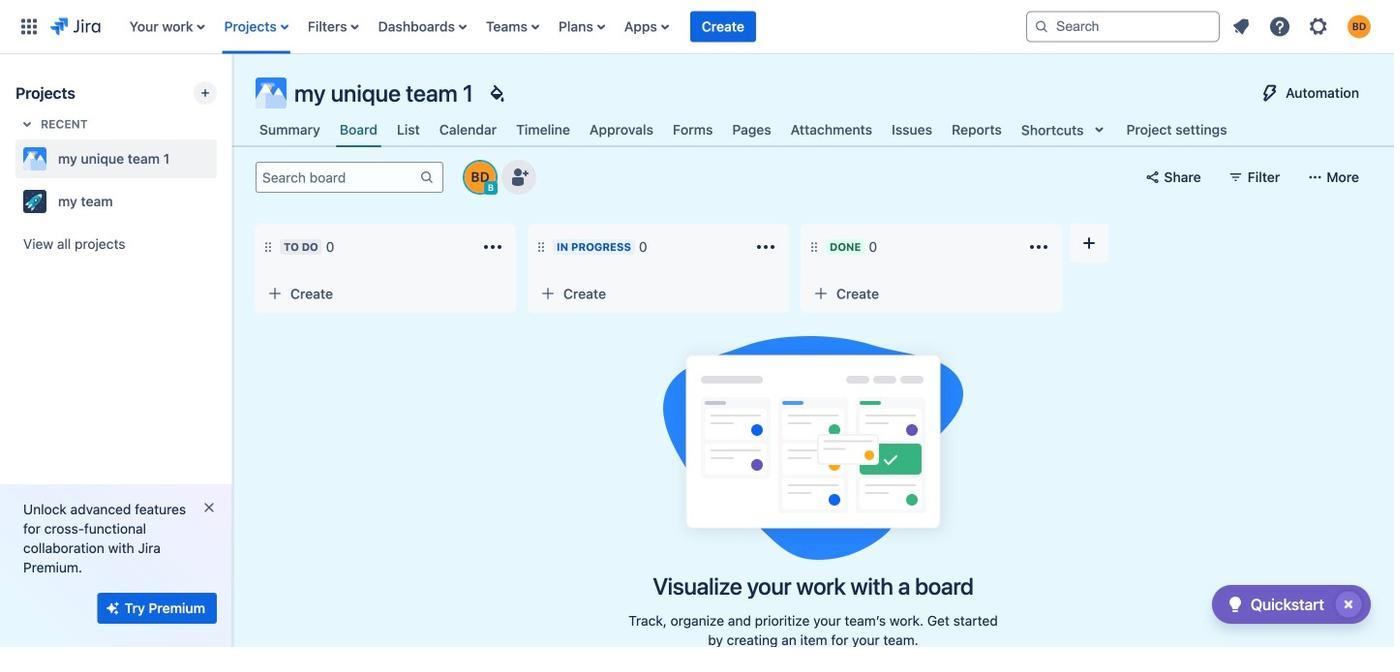 Task type: vqa. For each thing, say whether or not it's contained in the screenshot.
bottommost "Done" icon
no



Task type: locate. For each thing, give the bounding box(es) containing it.
1 horizontal spatial column actions image
[[755, 235, 778, 259]]

column actions image
[[481, 235, 505, 259], [755, 235, 778, 259]]

list
[[120, 0, 1011, 54], [1224, 9, 1383, 44]]

jira image
[[50, 15, 101, 38], [50, 15, 101, 38]]

None search field
[[1027, 11, 1221, 42]]

list item
[[691, 0, 756, 54]]

list up set project background image
[[120, 0, 1011, 54]]

add to starred image
[[211, 147, 234, 170], [211, 190, 234, 213]]

banner
[[0, 0, 1395, 54]]

Search field
[[1027, 11, 1221, 42]]

list up "automation" icon
[[1224, 9, 1383, 44]]

create column image
[[1078, 232, 1101, 255]]

automation image
[[1259, 81, 1283, 105]]

your profile and settings image
[[1348, 15, 1372, 38]]

1 horizontal spatial list
[[1224, 9, 1383, 44]]

0 horizontal spatial list
[[120, 0, 1011, 54]]

0 vertical spatial add to starred image
[[211, 147, 234, 170]]

help image
[[1269, 15, 1292, 38]]

1 vertical spatial add to starred image
[[211, 190, 234, 213]]

2 column actions image from the left
[[755, 235, 778, 259]]

tab list
[[232, 112, 1247, 147]]

0 horizontal spatial column actions image
[[481, 235, 505, 259]]

notifications image
[[1230, 15, 1254, 38]]



Task type: describe. For each thing, give the bounding box(es) containing it.
sidebar navigation image
[[211, 77, 254, 116]]

collapse image
[[724, 235, 747, 259]]

close premium upgrade banner image
[[201, 500, 217, 515]]

create project image
[[198, 85, 213, 101]]

1 column actions image from the left
[[481, 235, 505, 259]]

settings image
[[1308, 15, 1331, 38]]

primary element
[[12, 0, 1011, 54]]

2 add to starred image from the top
[[211, 190, 234, 213]]

1 add to starred image from the top
[[211, 147, 234, 170]]

search image
[[1035, 19, 1050, 34]]

Search board field
[[257, 164, 419, 191]]

set project background image
[[485, 81, 509, 105]]

dismiss quickstart image
[[1334, 589, 1365, 620]]

collapse recent projects image
[[15, 112, 39, 136]]

appswitcher icon image
[[17, 15, 41, 38]]



